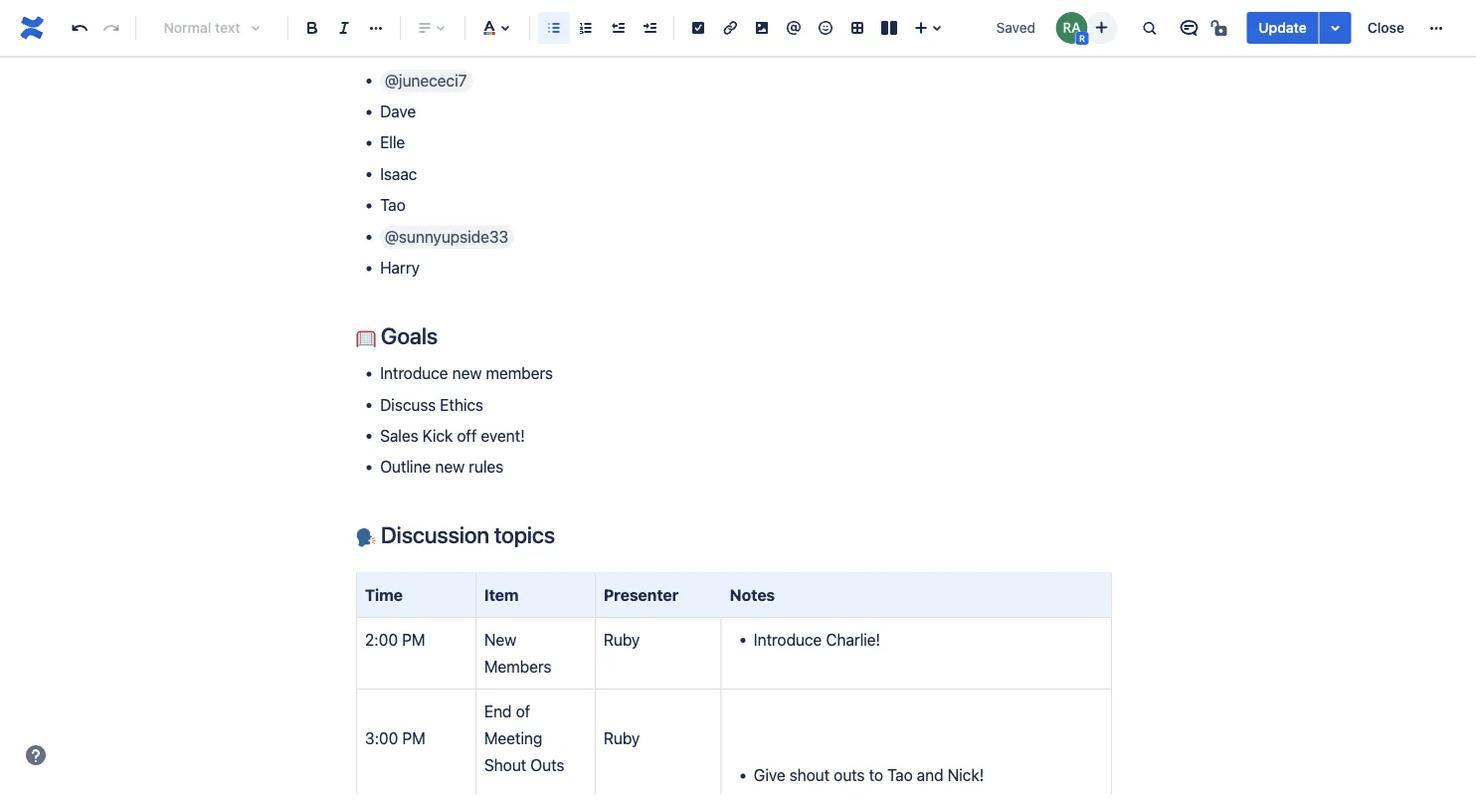 Task type: locate. For each thing, give the bounding box(es) containing it.
harry
[[380, 258, 420, 277]]

0 vertical spatial ruby
[[604, 630, 640, 649]]

give shout outs to tao and nick!
[[754, 766, 984, 785]]

1 pm from the top
[[402, 630, 425, 649]]

pm right 3:00
[[402, 729, 426, 748]]

0 vertical spatial introduce
[[380, 364, 448, 382]]

new members
[[485, 630, 552, 676]]

outs
[[834, 766, 865, 785]]

pm
[[402, 630, 425, 649], [402, 729, 426, 748]]

help image
[[24, 743, 48, 767]]

tao
[[380, 196, 406, 214], [888, 766, 913, 785]]

of
[[516, 701, 530, 720]]

outs
[[531, 756, 565, 775]]

pm right 2:00
[[402, 630, 425, 649]]

shout
[[485, 756, 527, 775]]

rules
[[469, 457, 504, 476]]

new up 'ethics'
[[452, 364, 482, 382]]

meeting
[[485, 729, 543, 748]]

members
[[486, 364, 553, 382]]

kick
[[423, 426, 453, 445]]

more image
[[1425, 16, 1449, 40]]

redo ⌘⇧z image
[[100, 16, 123, 40]]

0 vertical spatial pm
[[402, 630, 425, 649]]

link image
[[718, 16, 742, 40]]

0 horizontal spatial introduce
[[380, 364, 448, 382]]

2 pm from the top
[[402, 729, 426, 748]]

sales
[[380, 426, 419, 445]]

discuss ethics
[[380, 395, 484, 414]]

ruby right end of meeting shout outs
[[604, 729, 640, 748]]

tao down isaac
[[380, 196, 406, 214]]

2 ruby from the top
[[604, 729, 640, 748]]

introduce down notes
[[754, 630, 822, 649]]

off
[[457, 426, 477, 445]]

comment icon image
[[1177, 16, 1201, 40]]

introduce up discuss
[[380, 364, 448, 382]]

:speaking_head: image
[[356, 528, 376, 548], [356, 528, 376, 548]]

charlie!
[[826, 630, 881, 649]]

saved
[[997, 19, 1036, 36]]

shout
[[790, 766, 830, 785]]

1 vertical spatial new
[[435, 457, 465, 476]]

outline
[[380, 457, 431, 476]]

table image
[[846, 16, 870, 40]]

to
[[869, 766, 884, 785]]

confluence image
[[16, 12, 48, 44]]

action item image
[[687, 16, 710, 40]]

2:00
[[365, 630, 398, 649]]

1 vertical spatial pm
[[402, 729, 426, 748]]

0 vertical spatial tao
[[380, 196, 406, 214]]

1 horizontal spatial introduce
[[754, 630, 822, 649]]

ruby
[[604, 630, 640, 649], [604, 729, 640, 748]]

mention image
[[782, 16, 806, 40]]

0 vertical spatial new
[[452, 364, 482, 382]]

introduce
[[380, 364, 448, 382], [754, 630, 822, 649]]

@junececi7
[[385, 70, 467, 89]]

3:00
[[365, 729, 398, 748]]

end
[[485, 701, 512, 720]]

and
[[917, 766, 944, 785]]

editable content region
[[324, 0, 1144, 795]]

new down sales kick off event!
[[435, 457, 465, 476]]

2:00 pm
[[365, 630, 425, 649]]

new
[[452, 364, 482, 382], [435, 457, 465, 476]]

tao right "to"
[[888, 766, 913, 785]]

1 vertical spatial introduce
[[754, 630, 822, 649]]

1 ruby from the top
[[604, 630, 640, 649]]

1 vertical spatial tao
[[888, 766, 913, 785]]

no restrictions image
[[1209, 16, 1233, 40]]

:goal: image
[[356, 328, 376, 348], [356, 328, 376, 348]]

undo ⌘z image
[[68, 16, 92, 40]]

close
[[1368, 19, 1405, 36]]

1 vertical spatial ruby
[[604, 729, 640, 748]]

ruby for end of meeting shout outs
[[604, 729, 640, 748]]

ruby down presenter at bottom left
[[604, 630, 640, 649]]

new
[[485, 630, 517, 649]]

outline new rules
[[380, 457, 504, 476]]

ruby anderson image
[[1056, 12, 1088, 44]]



Task type: vqa. For each thing, say whether or not it's contained in the screenshot.
Link icon
yes



Task type: describe. For each thing, give the bounding box(es) containing it.
more formatting image
[[364, 16, 388, 40]]

pm for 3:00 pm
[[402, 729, 426, 748]]

confluence image
[[16, 12, 48, 44]]

0 horizontal spatial tao
[[380, 196, 406, 214]]

item
[[485, 586, 519, 605]]

update
[[1259, 19, 1307, 36]]

elle
[[380, 133, 405, 152]]

introduce charlie!
[[754, 630, 881, 649]]

invite to edit image
[[1090, 15, 1114, 39]]

outdent ⇧tab image
[[606, 16, 630, 40]]

notes
[[730, 586, 775, 605]]

presenter
[[604, 586, 679, 605]]

sales kick off event!
[[380, 426, 525, 445]]

layouts image
[[878, 16, 902, 40]]

update button
[[1247, 12, 1319, 44]]

time
[[365, 586, 403, 605]]

give
[[754, 766, 786, 785]]

discussion
[[381, 522, 490, 548]]

isaac
[[380, 164, 417, 183]]

new for introduce
[[452, 364, 482, 382]]

indent tab image
[[638, 16, 662, 40]]

bullet list ⌘⇧8 image
[[542, 16, 566, 40]]

introduce for introduce charlie!
[[754, 630, 822, 649]]

1 horizontal spatial tao
[[888, 766, 913, 785]]

end of meeting shout outs
[[485, 701, 565, 775]]

discuss
[[380, 395, 436, 414]]

numbered list ⌘⇧7 image
[[574, 16, 598, 40]]

topics
[[494, 522, 555, 548]]

introduce for introduce new members
[[380, 364, 448, 382]]

find and replace image
[[1138, 16, 1162, 40]]

pm for 2:00 pm
[[402, 630, 425, 649]]

adjust update settings image
[[1324, 16, 1348, 40]]

add image, video, or file image
[[750, 16, 774, 40]]

@sunnyupside33
[[385, 227, 509, 246]]

new for outline
[[435, 457, 465, 476]]

emoji image
[[814, 16, 838, 40]]

3:00 pm
[[365, 729, 426, 748]]

italic ⌘i image
[[332, 16, 356, 40]]

dave
[[380, 102, 416, 121]]

bold ⌘b image
[[301, 16, 324, 40]]

event!
[[481, 426, 525, 445]]

introduce new members
[[380, 364, 553, 382]]

goals
[[376, 322, 438, 349]]

nick!
[[948, 766, 984, 785]]

discussion topics
[[376, 522, 555, 548]]

ethics
[[440, 395, 484, 414]]

close button
[[1356, 12, 1417, 44]]

ruby for new members
[[604, 630, 640, 649]]

members
[[485, 657, 552, 676]]



